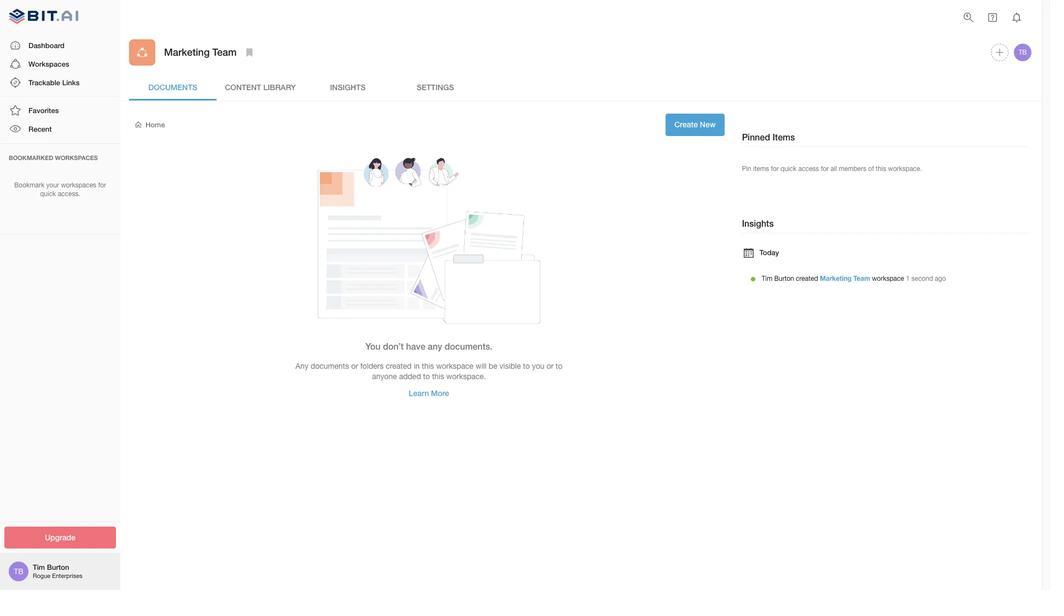 Task type: locate. For each thing, give the bounding box(es) containing it.
marketing
[[164, 46, 210, 58], [820, 275, 852, 283]]

1 vertical spatial burton
[[47, 563, 69, 572]]

documents
[[311, 362, 349, 371]]

team
[[212, 46, 237, 58], [853, 275, 870, 283]]

created left the marketing team "link"
[[796, 275, 818, 283]]

items
[[753, 165, 769, 173]]

1 vertical spatial marketing
[[820, 275, 852, 283]]

1 horizontal spatial burton
[[774, 275, 794, 283]]

1 horizontal spatial tb
[[1019, 49, 1027, 56]]

access.
[[58, 191, 80, 198]]

content library
[[225, 82, 296, 92]]

1 horizontal spatial team
[[853, 275, 870, 283]]

favorites button
[[0, 101, 120, 120]]

to left you
[[523, 362, 530, 371]]

be
[[489, 362, 497, 371]]

create
[[674, 120, 698, 129]]

1 vertical spatial tim
[[33, 563, 45, 572]]

have
[[406, 341, 425, 351]]

for
[[771, 165, 779, 173], [821, 165, 829, 173], [98, 181, 106, 189]]

1 horizontal spatial created
[[796, 275, 818, 283]]

create new button
[[666, 114, 724, 136]]

workspaces
[[55, 154, 98, 161]]

0 vertical spatial tb
[[1019, 49, 1027, 56]]

new
[[700, 120, 716, 129]]

more
[[431, 389, 449, 398]]

this
[[876, 165, 886, 173], [422, 362, 434, 371], [432, 373, 444, 381]]

0 horizontal spatial insights
[[330, 82, 366, 92]]

2 or from the left
[[547, 362, 554, 371]]

0 horizontal spatial or
[[351, 362, 358, 371]]

workspace
[[872, 275, 904, 283], [436, 362, 474, 371]]

1 horizontal spatial insights
[[742, 218, 774, 228]]

or right you
[[547, 362, 554, 371]]

for inside bookmark your workspaces for quick access.
[[98, 181, 106, 189]]

folders
[[360, 362, 384, 371]]

tab list containing documents
[[129, 74, 1033, 101]]

workspace.
[[888, 165, 922, 173], [446, 373, 486, 381]]

0 horizontal spatial created
[[386, 362, 412, 371]]

burton inside tim burton created marketing team workspace 1 second ago
[[774, 275, 794, 283]]

workspace. right of
[[888, 165, 922, 173]]

workspace down the documents.
[[436, 362, 474, 371]]

don't
[[383, 341, 404, 351]]

1 vertical spatial team
[[853, 275, 870, 283]]

this up more
[[432, 373, 444, 381]]

recent
[[28, 125, 52, 134]]

marketing team
[[164, 46, 237, 58]]

settings
[[417, 82, 454, 92]]

added
[[399, 373, 421, 381]]

documents link
[[129, 74, 217, 101]]

for right items
[[771, 165, 779, 173]]

1 horizontal spatial or
[[547, 362, 554, 371]]

this right in
[[422, 362, 434, 371]]

tim inside tim burton created marketing team workspace 1 second ago
[[762, 275, 773, 283]]

0 vertical spatial marketing
[[164, 46, 210, 58]]

0 vertical spatial insights
[[330, 82, 366, 92]]

0 horizontal spatial burton
[[47, 563, 69, 572]]

content library link
[[217, 74, 304, 101]]

or
[[351, 362, 358, 371], [547, 362, 554, 371]]

this right of
[[876, 165, 886, 173]]

tim
[[762, 275, 773, 283], [33, 563, 45, 572]]

0 horizontal spatial workspace.
[[446, 373, 486, 381]]

for left all
[[821, 165, 829, 173]]

items
[[773, 132, 795, 142]]

documents
[[148, 82, 197, 92]]

tab list
[[129, 74, 1033, 101]]

you don't have any documents.
[[365, 341, 493, 351]]

upgrade
[[45, 533, 75, 542]]

created
[[796, 275, 818, 283], [386, 362, 412, 371]]

tim burton created marketing team workspace 1 second ago
[[762, 275, 946, 283]]

0 vertical spatial tim
[[762, 275, 773, 283]]

tb button
[[1012, 42, 1033, 63]]

insights link
[[304, 74, 392, 101]]

marketing team link
[[820, 275, 870, 283]]

burton inside tim burton rogue enterprises
[[47, 563, 69, 572]]

tim up rogue
[[33, 563, 45, 572]]

1 horizontal spatial quick
[[781, 165, 797, 173]]

1 vertical spatial created
[[386, 362, 412, 371]]

burton
[[774, 275, 794, 283], [47, 563, 69, 572]]

tb
[[1019, 49, 1027, 56], [14, 568, 23, 576]]

to right you
[[556, 362, 562, 371]]

anyone
[[372, 373, 397, 381]]

or left folders
[[351, 362, 358, 371]]

insights
[[330, 82, 366, 92], [742, 218, 774, 228]]

to right added
[[423, 373, 430, 381]]

0 horizontal spatial tim
[[33, 563, 45, 572]]

0 vertical spatial team
[[212, 46, 237, 58]]

your
[[46, 181, 59, 189]]

0 vertical spatial created
[[796, 275, 818, 283]]

0 vertical spatial burton
[[774, 275, 794, 283]]

1 vertical spatial quick
[[40, 191, 56, 198]]

1 vertical spatial this
[[422, 362, 434, 371]]

tim for marketing
[[762, 275, 773, 283]]

1 horizontal spatial workspace
[[872, 275, 904, 283]]

1 or from the left
[[351, 362, 358, 371]]

learn more link
[[400, 383, 458, 405]]

any
[[428, 341, 442, 351]]

quick left access at the right of the page
[[781, 165, 797, 173]]

quick down your
[[40, 191, 56, 198]]

1 horizontal spatial marketing
[[820, 275, 852, 283]]

create new
[[674, 120, 716, 129]]

all
[[831, 165, 837, 173]]

team left 1
[[853, 275, 870, 283]]

1 horizontal spatial tim
[[762, 275, 773, 283]]

0 vertical spatial this
[[876, 165, 886, 173]]

burton down the today
[[774, 275, 794, 283]]

0 horizontal spatial for
[[98, 181, 106, 189]]

1 vertical spatial workspace.
[[446, 373, 486, 381]]

team left bookmark image
[[212, 46, 237, 58]]

workspace. down will
[[446, 373, 486, 381]]

burton up 'enterprises'
[[47, 563, 69, 572]]

0 horizontal spatial quick
[[40, 191, 56, 198]]

1 horizontal spatial to
[[523, 362, 530, 371]]

created inside tim burton created marketing team workspace 1 second ago
[[796, 275, 818, 283]]

for right workspaces
[[98, 181, 106, 189]]

burton for marketing
[[774, 275, 794, 283]]

tim down the today
[[762, 275, 773, 283]]

1 horizontal spatial workspace.
[[888, 165, 922, 173]]

workspace left 1
[[872, 275, 904, 283]]

created up added
[[386, 362, 412, 371]]

to
[[523, 362, 530, 371], [556, 362, 562, 371], [423, 373, 430, 381]]

1 vertical spatial workspace
[[436, 362, 474, 371]]

quick
[[781, 165, 797, 173], [40, 191, 56, 198]]

0 horizontal spatial tb
[[14, 568, 23, 576]]

1 vertical spatial insights
[[742, 218, 774, 228]]

tim inside tim burton rogue enterprises
[[33, 563, 45, 572]]

0 horizontal spatial workspace
[[436, 362, 474, 371]]

0 vertical spatial workspace.
[[888, 165, 922, 173]]

0 vertical spatial workspace
[[872, 275, 904, 283]]



Task type: vqa. For each thing, say whether or not it's contained in the screenshot.
the leftmost Tim
yes



Task type: describe. For each thing, give the bounding box(es) containing it.
bookmark your workspaces for quick access.
[[14, 181, 106, 198]]

dashboard
[[28, 41, 65, 50]]

1 horizontal spatial for
[[771, 165, 779, 173]]

pinned
[[742, 132, 770, 142]]

workspaces
[[61, 181, 96, 189]]

tim for enterprises
[[33, 563, 45, 572]]

any documents or folders created in this workspace will be visible to you or to anyone added to this workspace.
[[295, 362, 562, 381]]

favorites
[[28, 106, 59, 115]]

any
[[295, 362, 309, 371]]

tb inside button
[[1019, 49, 1027, 56]]

home link
[[133, 120, 165, 130]]

trackable links
[[28, 78, 80, 87]]

settings link
[[392, 74, 479, 101]]

0 horizontal spatial marketing
[[164, 46, 210, 58]]

bookmarked
[[9, 154, 53, 161]]

0 horizontal spatial to
[[423, 373, 430, 381]]

links
[[62, 78, 80, 87]]

visible
[[500, 362, 521, 371]]

of
[[868, 165, 874, 173]]

members
[[839, 165, 866, 173]]

second
[[911, 275, 933, 283]]

burton for enterprises
[[47, 563, 69, 572]]

content
[[225, 82, 261, 92]]

today
[[759, 248, 779, 257]]

0 horizontal spatial team
[[212, 46, 237, 58]]

you
[[532, 362, 544, 371]]

pinned items
[[742, 132, 795, 142]]

2 vertical spatial this
[[432, 373, 444, 381]]

dashboard button
[[0, 36, 120, 55]]

trackable links button
[[0, 73, 120, 92]]

documents.
[[445, 341, 493, 351]]

bookmark
[[14, 181, 44, 189]]

in
[[414, 362, 420, 371]]

bookmark image
[[243, 46, 256, 59]]

0 vertical spatial quick
[[781, 165, 797, 173]]

library
[[263, 82, 296, 92]]

workspace. inside any documents or folders created in this workspace will be visible to you or to anyone added to this workspace.
[[446, 373, 486, 381]]

pin items for quick access for all members of this workspace.
[[742, 165, 922, 173]]

pin
[[742, 165, 751, 173]]

1 vertical spatial tb
[[14, 568, 23, 576]]

bookmarked workspaces
[[9, 154, 98, 161]]

learn
[[409, 389, 429, 398]]

ago
[[935, 275, 946, 283]]

enterprises
[[52, 573, 82, 580]]

2 horizontal spatial to
[[556, 362, 562, 371]]

created inside any documents or folders created in this workspace will be visible to you or to anyone added to this workspace.
[[386, 362, 412, 371]]

workspace inside tim burton created marketing team workspace 1 second ago
[[872, 275, 904, 283]]

rogue
[[33, 573, 50, 580]]

upgrade button
[[4, 527, 116, 549]]

home
[[145, 120, 165, 129]]

learn more
[[409, 389, 449, 398]]

trackable
[[28, 78, 60, 87]]

will
[[476, 362, 487, 371]]

workspaces button
[[0, 55, 120, 73]]

recent button
[[0, 120, 120, 139]]

2 horizontal spatial for
[[821, 165, 829, 173]]

workspaces
[[28, 59, 69, 68]]

access
[[798, 165, 819, 173]]

1
[[906, 275, 910, 283]]

quick inside bookmark your workspaces for quick access.
[[40, 191, 56, 198]]

you
[[365, 341, 381, 351]]

tim burton rogue enterprises
[[33, 563, 82, 580]]

workspace inside any documents or folders created in this workspace will be visible to you or to anyone added to this workspace.
[[436, 362, 474, 371]]



